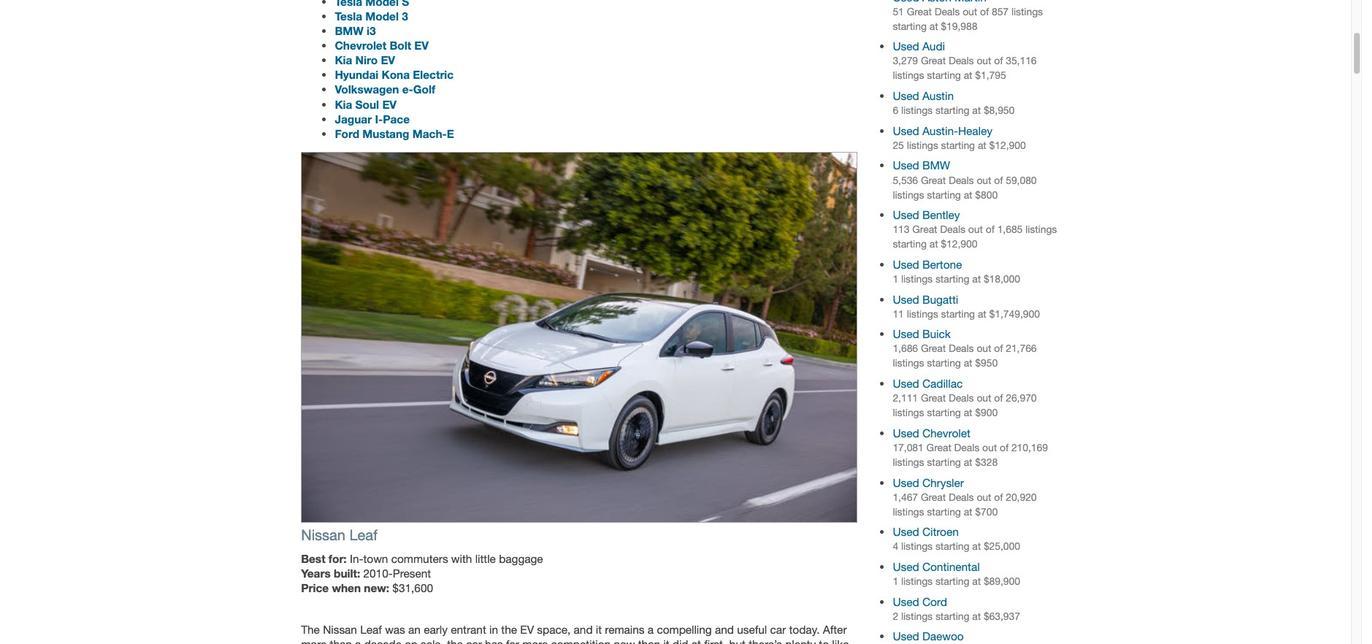 Task type: vqa. For each thing, say whether or not it's contained in the screenshot.
the views to the top
no



Task type: describe. For each thing, give the bounding box(es) containing it.
jaguar i-pace link
[[335, 112, 410, 125]]

bertone
[[922, 258, 962, 271]]

35,116
[[1006, 55, 1037, 67]]

used for used chevrolet
[[893, 426, 919, 440]]

e-
[[402, 83, 413, 96]]

chevrolet inside tesla model 3 bmw i3 chevrolet bolt ev kia niro ev hyundai kona electric volkswagen e-golf kia soul ev jaguar i-pace ford mustang mach-e
[[335, 39, 386, 52]]

new:
[[364, 582, 389, 595]]

used cord 2 listings starting at $63,937
[[893, 595, 1020, 622]]

starting inside "51 great deals out of 857 listings starting at"
[[893, 20, 927, 32]]

1,686 great deals out of 21,766 listings starting at
[[893, 343, 1037, 369]]

used citroen link
[[893, 525, 959, 538]]

0 vertical spatial nissan
[[301, 527, 345, 544]]

listings inside used cord 2 listings starting at $63,937
[[901, 610, 933, 622]]

4
[[893, 541, 898, 552]]

listings inside the 17,081 great deals out of 210,169 listings starting at
[[893, 456, 924, 468]]

i-
[[375, 112, 383, 125]]

deals for used cadillac
[[949, 392, 974, 404]]

pace
[[383, 112, 410, 125]]

an
[[408, 623, 421, 636]]

volkswagen e-golf link
[[335, 83, 435, 96]]

used audi
[[893, 40, 945, 53]]

jaguar
[[335, 112, 372, 125]]

used cord link
[[893, 595, 947, 608]]

used austin-healey link
[[893, 124, 993, 137]]

at inside used bugatti 11 listings starting at $1,749,900
[[978, 308, 986, 320]]

great for audi
[[921, 55, 946, 67]]

bmw inside tesla model 3 bmw i3 chevrolet bolt ev kia niro ev hyundai kona electric volkswagen e-golf kia soul ev jaguar i-pace ford mustang mach-e
[[335, 24, 364, 38]]

on
[[405, 637, 418, 644]]

1 horizontal spatial car
[[770, 623, 786, 636]]

did
[[672, 637, 688, 644]]

was
[[385, 623, 405, 636]]

at inside "used citroen 4 listings starting at $25,000"
[[972, 541, 981, 552]]

used daewoo link
[[893, 630, 964, 643]]

now
[[614, 637, 635, 644]]

used for used bugatti 11 listings starting at $1,749,900
[[893, 293, 919, 306]]

daewoo
[[922, 630, 964, 643]]

2,111
[[893, 392, 918, 404]]

listings inside used bertone 1 listings starting at $18,000
[[901, 273, 933, 285]]

1 horizontal spatial a
[[648, 623, 654, 636]]

i3
[[367, 24, 376, 38]]

2023 nissan leaf preview summaryimage image
[[301, 152, 857, 523]]

listings inside 3,279 great deals out of 35,116 listings starting at
[[893, 70, 924, 81]]

857
[[992, 6, 1009, 17]]

listings inside 1,686 great deals out of 21,766 listings starting at
[[893, 357, 924, 369]]

austin-
[[922, 124, 958, 137]]

used buick
[[893, 327, 951, 341]]

great inside "51 great deals out of 857 listings starting at"
[[907, 6, 932, 17]]

deals inside "51 great deals out of 857 listings starting at"
[[935, 6, 960, 17]]

nissan inside the nissan leaf was an early entrant in the ev space, and it remains a compelling and useful car today. after more than a decade on sale, the car has far more competition now than it did at first, but there's plenty to lik
[[323, 623, 357, 636]]

starting inside used bugatti 11 listings starting at $1,749,900
[[941, 308, 975, 320]]

listings inside 2,111 great deals out of 26,970 listings starting at
[[893, 407, 924, 419]]

space,
[[537, 623, 571, 636]]

1 than from the left
[[330, 637, 352, 644]]

$63,937
[[984, 610, 1020, 622]]

out for bmw
[[977, 174, 991, 186]]

starting inside used continental 1 listings starting at $89,900
[[935, 576, 969, 587]]

$1,795
[[975, 70, 1006, 81]]

starting inside 113 great deals out of 1,685 listings starting at
[[893, 238, 927, 250]]

2
[[893, 610, 898, 622]]

deals for used bentley
[[940, 224, 965, 235]]

of for used bentley
[[986, 224, 995, 235]]

3,279 great deals out of 35,116 listings starting at
[[893, 55, 1037, 81]]

1 horizontal spatial chevrolet
[[922, 426, 970, 440]]

used for used bertone 1 listings starting at $18,000
[[893, 258, 919, 271]]

$25,000
[[984, 541, 1020, 552]]

used for used austin 6 listings starting at $8,950
[[893, 89, 919, 102]]

best for: in-town commuters with little baggage years built: 2010-present price when new: $31,600
[[301, 552, 543, 595]]

51 great deals out of 857 listings starting at
[[893, 6, 1043, 32]]

used audi link
[[893, 40, 945, 53]]

2,111 great deals out of 26,970 listings starting at
[[893, 392, 1037, 419]]

bentley
[[922, 208, 960, 221]]

6
[[893, 104, 898, 116]]

at inside used austin 6 listings starting at $8,950
[[972, 104, 981, 116]]

has
[[485, 637, 503, 644]]

tesla model 3 bmw i3 chevrolet bolt ev kia niro ev hyundai kona electric volkswagen e-golf kia soul ev jaguar i-pace ford mustang mach-e
[[335, 10, 454, 140]]

great for bmw
[[921, 174, 946, 186]]

2 and from the left
[[715, 623, 734, 636]]

113
[[893, 224, 910, 235]]

deals for used buick
[[949, 343, 974, 355]]

years
[[301, 567, 331, 580]]

used continental 1 listings starting at $89,900
[[893, 560, 1020, 587]]

used daewoo
[[893, 630, 964, 643]]

decade
[[364, 637, 402, 644]]

$31,600
[[392, 582, 433, 595]]

cord
[[922, 595, 947, 608]]

starting inside the 17,081 great deals out of 210,169 listings starting at
[[927, 456, 961, 468]]

of for used audi
[[994, 55, 1003, 67]]

used bugatti 11 listings starting at $1,749,900
[[893, 293, 1040, 320]]

1,467 great deals out of 20,920 listings starting at
[[893, 491, 1037, 518]]

hyundai kona electric link
[[335, 68, 454, 81]]

$8,950
[[984, 104, 1015, 116]]

used for used buick
[[893, 327, 919, 341]]

of for used cadillac
[[994, 392, 1003, 404]]

used austin link
[[893, 89, 954, 102]]

great for buick
[[921, 343, 946, 355]]

continental
[[922, 560, 980, 573]]

listings inside 113 great deals out of 1,685 listings starting at
[[1025, 224, 1057, 235]]

out for cadillac
[[977, 392, 991, 404]]

1 vertical spatial car
[[466, 637, 482, 644]]

used for used bmw
[[893, 159, 919, 172]]

starting inside 1,467 great deals out of 20,920 listings starting at
[[927, 506, 961, 518]]

great for bentley
[[912, 224, 937, 235]]

2010-
[[363, 567, 393, 580]]

deals for used audi
[[949, 55, 974, 67]]

listings inside 5,536 great deals out of 59,080 listings starting at
[[893, 189, 924, 200]]

ev down volkswagen e-golf link
[[382, 97, 397, 111]]

cadillac
[[922, 377, 963, 390]]

1 horizontal spatial it
[[663, 637, 669, 644]]

used for used continental 1 listings starting at $89,900
[[893, 560, 919, 573]]

entrant
[[451, 623, 486, 636]]

out for bentley
[[968, 224, 983, 235]]

at inside used austin-healey 25 listings starting at $12,900
[[978, 139, 986, 151]]

tesla model 3 link
[[335, 10, 408, 23]]

leaf inside the nissan leaf was an early entrant in the ev space, and it remains a compelling and useful car today. after more than a decade on sale, the car has far more competition now than it did at first, but there's plenty to lik
[[360, 623, 382, 636]]

competition
[[551, 637, 611, 644]]

210,169
[[1011, 442, 1048, 453]]

starting inside used austin-healey 25 listings starting at $12,900
[[941, 139, 975, 151]]

at inside 3,279 great deals out of 35,116 listings starting at
[[964, 70, 972, 81]]

ev right bolt
[[414, 39, 429, 52]]

kia soul ev link
[[335, 97, 397, 111]]

$18,000
[[984, 273, 1020, 285]]

town
[[363, 552, 388, 566]]

price
[[301, 582, 329, 595]]

used buick link
[[893, 327, 951, 341]]

when
[[332, 582, 361, 595]]

1 horizontal spatial the
[[501, 623, 517, 636]]

at inside the nissan leaf was an early entrant in the ev space, and it remains a compelling and useful car today. after more than a decade on sale, the car has far more competition now than it did at first, but there's plenty to lik
[[691, 637, 701, 644]]

listings inside used austin 6 listings starting at $8,950
[[901, 104, 933, 116]]

of for used buick
[[994, 343, 1003, 355]]

starting inside used cord 2 listings starting at $63,937
[[935, 610, 969, 622]]

$1,749,900
[[989, 308, 1040, 320]]

early
[[424, 623, 448, 636]]

starting inside 2,111 great deals out of 26,970 listings starting at
[[927, 407, 961, 419]]

starting inside "used citroen 4 listings starting at $25,000"
[[935, 541, 969, 552]]

the
[[301, 623, 320, 636]]

$328
[[975, 456, 998, 468]]

kona
[[382, 68, 410, 81]]

nissan leaf
[[301, 527, 378, 544]]

1 vertical spatial the
[[447, 637, 463, 644]]

$950
[[975, 357, 998, 369]]

used cadillac
[[893, 377, 963, 390]]

2 than from the left
[[638, 637, 660, 644]]

1,686
[[893, 343, 918, 355]]

listings inside used austin-healey 25 listings starting at $12,900
[[907, 139, 938, 151]]

great for chrysler
[[921, 491, 946, 503]]

26,970
[[1006, 392, 1037, 404]]

used bertone 1 listings starting at $18,000
[[893, 258, 1020, 285]]

at inside 5,536 great deals out of 59,080 listings starting at
[[964, 189, 972, 200]]



Task type: locate. For each thing, give the bounding box(es) containing it.
of up the $900
[[994, 392, 1003, 404]]

deals inside the 17,081 great deals out of 210,169 listings starting at
[[954, 442, 980, 453]]

listings down the used bugatti link
[[907, 308, 938, 320]]

great inside 1,467 great deals out of 20,920 listings starting at
[[921, 491, 946, 503]]

at inside 1,686 great deals out of 21,766 listings starting at
[[964, 357, 972, 369]]

1 inside used bertone 1 listings starting at $18,000
[[893, 273, 898, 285]]

soul
[[355, 97, 379, 111]]

at left $1,795
[[964, 70, 972, 81]]

listings down used cord link
[[901, 610, 933, 622]]

1 vertical spatial $12,900
[[941, 238, 978, 250]]

out inside 1,467 great deals out of 20,920 listings starting at
[[977, 491, 991, 503]]

to
[[819, 637, 829, 644]]

than right now
[[638, 637, 660, 644]]

1
[[893, 273, 898, 285], [893, 576, 898, 587]]

deals for used chevrolet
[[954, 442, 980, 453]]

at inside 2,111 great deals out of 26,970 listings starting at
[[964, 407, 972, 419]]

listings inside 1,467 great deals out of 20,920 listings starting at
[[893, 506, 924, 518]]

more down space,
[[522, 637, 548, 644]]

of left "210,169"
[[1000, 442, 1009, 453]]

at up used bertone "link"
[[929, 238, 938, 250]]

great inside 2,111 great deals out of 26,970 listings starting at
[[921, 392, 946, 404]]

used inside used cord 2 listings starting at $63,937
[[893, 595, 919, 608]]

deals down $19,988
[[949, 55, 974, 67]]

car
[[770, 623, 786, 636], [466, 637, 482, 644]]

listings
[[1011, 6, 1043, 17], [893, 70, 924, 81], [901, 104, 933, 116], [907, 139, 938, 151], [893, 189, 924, 200], [1025, 224, 1057, 235], [901, 273, 933, 285], [907, 308, 938, 320], [893, 357, 924, 369], [893, 407, 924, 419], [893, 456, 924, 468], [893, 506, 924, 518], [901, 541, 933, 552], [901, 576, 933, 587], [901, 610, 933, 622]]

ev inside the nissan leaf was an early entrant in the ev space, and it remains a compelling and useful car today. after more than a decade on sale, the car has far more competition now than it did at first, but there's plenty to lik
[[520, 623, 534, 636]]

present
[[393, 567, 431, 580]]

of left "1,685"
[[986, 224, 995, 235]]

starting inside 1,686 great deals out of 21,766 listings starting at
[[927, 357, 961, 369]]

used austin 6 listings starting at $8,950
[[893, 89, 1015, 116]]

1 for used continental
[[893, 576, 898, 587]]

listings down 5,536
[[893, 189, 924, 200]]

at inside "51 great deals out of 857 listings starting at"
[[929, 20, 938, 32]]

of for used bmw
[[994, 174, 1003, 186]]

bmw down "austin-"
[[922, 159, 950, 172]]

great inside 5,536 great deals out of 59,080 listings starting at
[[921, 174, 946, 186]]

starting inside 3,279 great deals out of 35,116 listings starting at
[[927, 70, 961, 81]]

at inside 113 great deals out of 1,685 listings starting at
[[929, 238, 938, 250]]

and up first,
[[715, 623, 734, 636]]

0 vertical spatial 1
[[893, 273, 898, 285]]

1 vertical spatial nissan
[[323, 623, 357, 636]]

2 1 from the top
[[893, 576, 898, 587]]

2 used from the top
[[893, 89, 919, 102]]

0 horizontal spatial $12,900
[[941, 238, 978, 250]]

1 vertical spatial a
[[355, 637, 361, 644]]

a right the remains
[[648, 623, 654, 636]]

out for chrysler
[[977, 491, 991, 503]]

used up 113
[[893, 208, 919, 221]]

of inside "51 great deals out of 857 listings starting at"
[[980, 6, 989, 17]]

listings right "1,685"
[[1025, 224, 1057, 235]]

ford
[[335, 127, 359, 140]]

of for used chrysler
[[994, 491, 1003, 503]]

1 horizontal spatial than
[[638, 637, 660, 644]]

0 vertical spatial a
[[648, 623, 654, 636]]

of inside 3,279 great deals out of 35,116 listings starting at
[[994, 55, 1003, 67]]

$89,900
[[984, 576, 1020, 587]]

great inside 113 great deals out of 1,685 listings starting at
[[912, 224, 937, 235]]

out up the $900
[[977, 392, 991, 404]]

of up $700 at right
[[994, 491, 1003, 503]]

of inside 1,467 great deals out of 20,920 listings starting at
[[994, 491, 1003, 503]]

deals inside 113 great deals out of 1,685 listings starting at
[[940, 224, 965, 235]]

used down 2
[[893, 630, 919, 643]]

at inside the 17,081 great deals out of 210,169 listings starting at
[[964, 456, 972, 468]]

great inside the 17,081 great deals out of 210,169 listings starting at
[[927, 442, 951, 453]]

nissan
[[301, 527, 345, 544], [323, 623, 357, 636]]

niro
[[355, 54, 378, 67]]

6 used from the top
[[893, 258, 919, 271]]

0 horizontal spatial than
[[330, 637, 352, 644]]

at left $950 in the bottom of the page
[[964, 357, 972, 369]]

1 inside used continental 1 listings starting at $89,900
[[893, 576, 898, 587]]

starting down continental on the bottom of page
[[935, 576, 969, 587]]

starting up the citroen
[[927, 506, 961, 518]]

great
[[907, 6, 932, 17], [921, 55, 946, 67], [921, 174, 946, 186], [912, 224, 937, 235], [921, 343, 946, 355], [921, 392, 946, 404], [927, 442, 951, 453], [921, 491, 946, 503]]

used for used austin-healey 25 listings starting at $12,900
[[893, 124, 919, 137]]

listings down used bertone "link"
[[901, 273, 933, 285]]

nissan up best
[[301, 527, 345, 544]]

at left $63,937
[[972, 610, 981, 622]]

first,
[[704, 637, 726, 644]]

starting down the citroen
[[935, 541, 969, 552]]

1,685
[[997, 224, 1023, 235]]

used for used citroen 4 listings starting at $25,000
[[893, 525, 919, 538]]

starting inside 5,536 great deals out of 59,080 listings starting at
[[927, 189, 961, 200]]

1 kia from the top
[[335, 54, 352, 67]]

at down "healey"
[[978, 139, 986, 151]]

deals inside 1,686 great deals out of 21,766 listings starting at
[[949, 343, 974, 355]]

5,536
[[893, 174, 918, 186]]

59,080
[[1006, 174, 1037, 186]]

e
[[447, 127, 454, 140]]

great down buick
[[921, 343, 946, 355]]

starting inside used austin 6 listings starting at $8,950
[[935, 104, 969, 116]]

of inside 1,686 great deals out of 21,766 listings starting at
[[994, 343, 1003, 355]]

great down used chevrolet
[[927, 442, 951, 453]]

used for used daewoo
[[893, 630, 919, 643]]

at left the $900
[[964, 407, 972, 419]]

0 vertical spatial bmw
[[335, 24, 364, 38]]

1 1 from the top
[[893, 273, 898, 285]]

0 horizontal spatial bmw
[[335, 24, 364, 38]]

used for used cadillac
[[893, 377, 919, 390]]

deals down cadillac
[[949, 392, 974, 404]]

used up 6
[[893, 89, 919, 102]]

0 vertical spatial the
[[501, 623, 517, 636]]

listings up used bmw link
[[907, 139, 938, 151]]

used bentley
[[893, 208, 960, 221]]

sale,
[[421, 637, 444, 644]]

starting down bertone
[[935, 273, 969, 285]]

14 used from the top
[[893, 595, 919, 608]]

at inside used cord 2 listings starting at $63,937
[[972, 610, 981, 622]]

starting down 113
[[893, 238, 927, 250]]

0 vertical spatial chevrolet
[[335, 39, 386, 52]]

kia up hyundai
[[335, 54, 352, 67]]

listings down 1,467
[[893, 506, 924, 518]]

more down the
[[301, 637, 327, 644]]

1 and from the left
[[574, 623, 593, 636]]

listings inside "51 great deals out of 857 listings starting at"
[[1011, 6, 1043, 17]]

used up 2
[[893, 595, 919, 608]]

plenty
[[785, 637, 816, 644]]

of up $1,795
[[994, 55, 1003, 67]]

0 horizontal spatial the
[[447, 637, 463, 644]]

mach-
[[412, 127, 447, 140]]

out for audi
[[977, 55, 991, 67]]

1 used from the top
[[893, 40, 919, 53]]

used bmw
[[893, 159, 950, 172]]

deals
[[935, 6, 960, 17], [949, 55, 974, 67], [949, 174, 974, 186], [940, 224, 965, 235], [949, 343, 974, 355], [949, 392, 974, 404], [954, 442, 980, 453], [949, 491, 974, 503]]

audi
[[922, 40, 945, 53]]

of inside the 17,081 great deals out of 210,169 listings starting at
[[1000, 442, 1009, 453]]

great inside 1,686 great deals out of 21,766 listings starting at
[[921, 343, 946, 355]]

of inside 113 great deals out of 1,685 listings starting at
[[986, 224, 995, 235]]

listings down 2,111
[[893, 407, 924, 419]]

at left $25,000
[[972, 541, 981, 552]]

of
[[980, 6, 989, 17], [994, 55, 1003, 67], [994, 174, 1003, 186], [986, 224, 995, 235], [994, 343, 1003, 355], [994, 392, 1003, 404], [1000, 442, 1009, 453], [994, 491, 1003, 503]]

the down entrant
[[447, 637, 463, 644]]

out inside 1,686 great deals out of 21,766 listings starting at
[[977, 343, 991, 355]]

used up 4
[[893, 525, 919, 538]]

starting down bugatti
[[941, 308, 975, 320]]

51
[[893, 6, 904, 17]]

of up $800
[[994, 174, 1003, 186]]

great right 51
[[907, 6, 932, 17]]

compelling
[[657, 623, 712, 636]]

chevrolet up kia niro ev link
[[335, 39, 386, 52]]

used chevrolet
[[893, 426, 970, 440]]

1 horizontal spatial more
[[522, 637, 548, 644]]

15 used from the top
[[893, 630, 919, 643]]

deals down bentley at right
[[940, 224, 965, 235]]

8 used from the top
[[893, 327, 919, 341]]

bugatti
[[922, 293, 958, 306]]

at inside 1,467 great deals out of 20,920 listings starting at
[[964, 506, 972, 518]]

3,279
[[893, 55, 918, 67]]

at inside used continental 1 listings starting at $89,900
[[972, 576, 981, 587]]

used inside used bertone 1 listings starting at $18,000
[[893, 258, 919, 271]]

17,081
[[893, 442, 924, 453]]

used for used chrysler
[[893, 476, 919, 489]]

used cadillac link
[[893, 377, 963, 390]]

model
[[365, 10, 399, 23]]

1 horizontal spatial $12,900
[[989, 139, 1026, 151]]

1 up 11
[[893, 273, 898, 285]]

golf
[[413, 83, 435, 96]]

baggage
[[499, 552, 543, 566]]

chevrolet up the 17,081 great deals out of 210,169 listings starting at
[[922, 426, 970, 440]]

1 horizontal spatial bmw
[[922, 159, 950, 172]]

1 more from the left
[[301, 637, 327, 644]]

used for used audi
[[893, 40, 919, 53]]

chrysler
[[922, 476, 964, 489]]

little
[[475, 552, 496, 566]]

kia up jaguar
[[335, 97, 352, 111]]

0 vertical spatial it
[[596, 623, 602, 636]]

far
[[506, 637, 519, 644]]

used inside used austin 6 listings starting at $8,950
[[893, 89, 919, 102]]

used for used bentley
[[893, 208, 919, 221]]

in
[[489, 623, 498, 636]]

3 used from the top
[[893, 124, 919, 137]]

of inside 2,111 great deals out of 26,970 listings starting at
[[994, 392, 1003, 404]]

great inside 3,279 great deals out of 35,116 listings starting at
[[921, 55, 946, 67]]

used up 2,111
[[893, 377, 919, 390]]

used up 1,467
[[893, 476, 919, 489]]

listings inside used bugatti 11 listings starting at $1,749,900
[[907, 308, 938, 320]]

0 horizontal spatial it
[[596, 623, 602, 636]]

out for buick
[[977, 343, 991, 355]]

it up competition
[[596, 623, 602, 636]]

used inside used bugatti 11 listings starting at $1,749,900
[[893, 293, 919, 306]]

$900
[[975, 407, 998, 419]]

5 used from the top
[[893, 208, 919, 221]]

great down used bentley link
[[912, 224, 937, 235]]

out up $950 in the bottom of the page
[[977, 343, 991, 355]]

out for chevrolet
[[982, 442, 997, 453]]

0 horizontal spatial car
[[466, 637, 482, 644]]

2 kia from the top
[[335, 97, 352, 111]]

0 horizontal spatial and
[[574, 623, 593, 636]]

out inside 5,536 great deals out of 59,080 listings starting at
[[977, 174, 991, 186]]

used inside used austin-healey 25 listings starting at $12,900
[[893, 124, 919, 137]]

hyundai
[[335, 68, 379, 81]]

great down audi
[[921, 55, 946, 67]]

7 used from the top
[[893, 293, 919, 306]]

0 vertical spatial $12,900
[[989, 139, 1026, 151]]

deals for used bmw
[[949, 174, 974, 186]]

at left $800
[[964, 189, 972, 200]]

chevrolet bolt ev link
[[335, 39, 429, 52]]

listings inside "used citroen 4 listings starting at $25,000"
[[901, 541, 933, 552]]

out inside 113 great deals out of 1,685 listings starting at
[[968, 224, 983, 235]]

deals up bentley at right
[[949, 174, 974, 186]]

at up audi
[[929, 20, 938, 32]]

1 vertical spatial bmw
[[922, 159, 950, 172]]

listings down used austin link
[[901, 104, 933, 116]]

listings down used citroen link
[[901, 541, 933, 552]]

car down entrant
[[466, 637, 482, 644]]

1 for used bertone
[[893, 273, 898, 285]]

deals inside 5,536 great deals out of 59,080 listings starting at
[[949, 174, 974, 186]]

with
[[451, 552, 472, 566]]

austin
[[922, 89, 954, 102]]

kia niro ev link
[[335, 54, 395, 67]]

$800
[[975, 189, 998, 200]]

great for cadillac
[[921, 392, 946, 404]]

used down 113
[[893, 258, 919, 271]]

out up $1,795
[[977, 55, 991, 67]]

deals for used chrysler
[[949, 491, 974, 503]]

used up the 25 on the right top of page
[[893, 124, 919, 137]]

1 vertical spatial leaf
[[360, 623, 382, 636]]

1 vertical spatial it
[[663, 637, 669, 644]]

at left $89,900
[[972, 576, 981, 587]]

out inside "51 great deals out of 857 listings starting at"
[[963, 6, 977, 17]]

0 horizontal spatial more
[[301, 637, 327, 644]]

11 used from the top
[[893, 476, 919, 489]]

deals inside 3,279 great deals out of 35,116 listings starting at
[[949, 55, 974, 67]]

listings down 1,686
[[893, 357, 924, 369]]

1 up used cord link
[[893, 576, 898, 587]]

starting down used austin-healey link
[[941, 139, 975, 151]]

listings up used cord link
[[901, 576, 933, 587]]

4 used from the top
[[893, 159, 919, 172]]

used bertone link
[[893, 258, 962, 271]]

out inside the 17,081 great deals out of 210,169 listings starting at
[[982, 442, 997, 453]]

used up 17,081
[[893, 426, 919, 440]]

more
[[301, 637, 327, 644], [522, 637, 548, 644]]

25
[[893, 139, 904, 151]]

1 vertical spatial 1
[[893, 576, 898, 587]]

electric
[[413, 68, 454, 81]]

starting up used chevrolet
[[927, 407, 961, 419]]

than left decade
[[330, 637, 352, 644]]

out inside 2,111 great deals out of 26,970 listings starting at
[[977, 392, 991, 404]]

starting up cadillac
[[927, 357, 961, 369]]

0 vertical spatial car
[[770, 623, 786, 636]]

out up $700 at right
[[977, 491, 991, 503]]

used down 4
[[893, 560, 919, 573]]

used inside used continental 1 listings starting at $89,900
[[893, 560, 919, 573]]

1 vertical spatial chevrolet
[[922, 426, 970, 440]]

useful
[[737, 623, 767, 636]]

the up "far"
[[501, 623, 517, 636]]

at up "healey"
[[972, 104, 981, 116]]

used inside "used citroen 4 listings starting at $25,000"
[[893, 525, 919, 538]]

out inside 3,279 great deals out of 35,116 listings starting at
[[977, 55, 991, 67]]

deals inside 2,111 great deals out of 26,970 listings starting at
[[949, 392, 974, 404]]

deals up $328
[[954, 442, 980, 453]]

ev down chevrolet bolt ev "link"
[[381, 54, 395, 67]]

but
[[729, 637, 746, 644]]

12 used from the top
[[893, 525, 919, 538]]

great down used chrysler
[[921, 491, 946, 503]]

used chrysler
[[893, 476, 964, 489]]

$12,900 inside used austin-healey 25 listings starting at $12,900
[[989, 139, 1026, 151]]

5,536 great deals out of 59,080 listings starting at
[[893, 174, 1037, 200]]

3
[[402, 10, 408, 23]]

1 horizontal spatial and
[[715, 623, 734, 636]]

used up 11
[[893, 293, 919, 306]]

starting down austin on the top of the page
[[935, 104, 969, 116]]

9 used from the top
[[893, 377, 919, 390]]

10 used from the top
[[893, 426, 919, 440]]

at left $1,749,900
[[978, 308, 986, 320]]

used continental link
[[893, 560, 980, 573]]

deals up $19,988
[[935, 6, 960, 17]]

listings inside used continental 1 listings starting at $89,900
[[901, 576, 933, 587]]

used for used cord 2 listings starting at $63,937
[[893, 595, 919, 608]]

$12,900 up bertone
[[941, 238, 978, 250]]

great for chevrolet
[[927, 442, 951, 453]]

of for used chevrolet
[[1000, 442, 1009, 453]]

deals down buick
[[949, 343, 974, 355]]

ford mustang mach-e link
[[335, 127, 454, 140]]

0 vertical spatial leaf
[[349, 527, 378, 544]]

in-
[[350, 552, 363, 566]]

starting inside used bertone 1 listings starting at $18,000
[[935, 273, 969, 285]]

ev
[[414, 39, 429, 52], [381, 54, 395, 67], [382, 97, 397, 111], [520, 623, 534, 636]]

at left $700 at right
[[964, 506, 972, 518]]

at inside used bertone 1 listings starting at $18,000
[[972, 273, 981, 285]]

of inside 5,536 great deals out of 59,080 listings starting at
[[994, 174, 1003, 186]]

deals inside 1,467 great deals out of 20,920 listings starting at
[[949, 491, 974, 503]]

21,766
[[1006, 343, 1037, 355]]

great down used bmw link
[[921, 174, 946, 186]]

2 more from the left
[[522, 637, 548, 644]]

0 vertical spatial kia
[[335, 54, 352, 67]]

out left "1,685"
[[968, 224, 983, 235]]

0 horizontal spatial a
[[355, 637, 361, 644]]

$12,900 down "healey"
[[989, 139, 1026, 151]]

citroen
[[922, 525, 959, 538]]

starting up chrysler
[[927, 456, 961, 468]]

at right "did"
[[691, 637, 701, 644]]

17,081 great deals out of 210,169 listings starting at
[[893, 442, 1048, 468]]

13 used from the top
[[893, 560, 919, 573]]

than
[[330, 637, 352, 644], [638, 637, 660, 644]]

starting up bentley at right
[[927, 189, 961, 200]]

bmw i3 link
[[335, 24, 376, 38]]

listings down 3,279
[[893, 70, 924, 81]]

0 horizontal spatial chevrolet
[[335, 39, 386, 52]]

1 vertical spatial kia
[[335, 97, 352, 111]]

at left $328
[[964, 456, 972, 468]]



